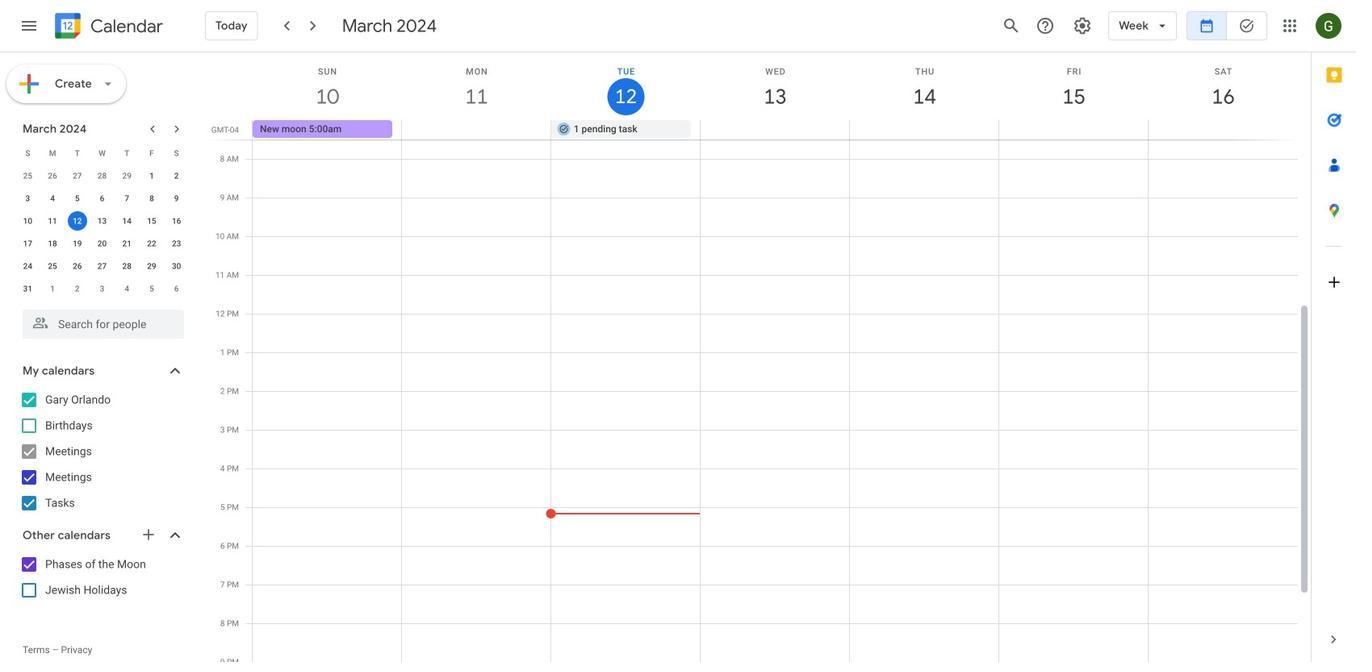 Task type: vqa. For each thing, say whether or not it's contained in the screenshot.
column header
no



Task type: describe. For each thing, give the bounding box(es) containing it.
april 2 element
[[68, 279, 87, 299]]

9 element
[[167, 189, 186, 208]]

april 1 element
[[43, 279, 62, 299]]

31 element
[[18, 279, 37, 299]]

february 29 element
[[117, 166, 137, 186]]

22 element
[[142, 234, 161, 254]]

april 6 element
[[167, 279, 186, 299]]

other calendars list
[[3, 552, 200, 604]]

february 26 element
[[43, 166, 62, 186]]

settings menu image
[[1073, 16, 1092, 36]]

15 element
[[142, 212, 161, 231]]

10 element
[[18, 212, 37, 231]]

21 element
[[117, 234, 137, 254]]

12, today element
[[68, 212, 87, 231]]

4 element
[[43, 189, 62, 208]]

23 element
[[167, 234, 186, 254]]

february 27 element
[[68, 166, 87, 186]]

25 element
[[43, 257, 62, 276]]

6 element
[[92, 189, 112, 208]]

24 element
[[18, 257, 37, 276]]

14 element
[[117, 212, 137, 231]]

26 element
[[68, 257, 87, 276]]

19 element
[[68, 234, 87, 254]]

27 element
[[92, 257, 112, 276]]

1 element
[[142, 166, 161, 186]]

8 element
[[142, 189, 161, 208]]

add other calendars image
[[140, 527, 157, 543]]

7 element
[[117, 189, 137, 208]]



Task type: locate. For each thing, give the bounding box(es) containing it.
17 element
[[18, 234, 37, 254]]

Search for people text field
[[32, 310, 174, 339]]

11 element
[[43, 212, 62, 231]]

april 5 element
[[142, 279, 161, 299]]

april 4 element
[[117, 279, 137, 299]]

grid
[[207, 52, 1311, 663]]

3 element
[[18, 189, 37, 208]]

cell
[[402, 120, 551, 140], [700, 120, 850, 140], [850, 120, 999, 140], [999, 120, 1148, 140], [1148, 120, 1297, 140], [65, 210, 90, 233]]

april 3 element
[[92, 279, 112, 299]]

13 element
[[92, 212, 112, 231]]

main drawer image
[[19, 16, 39, 36]]

18 element
[[43, 234, 62, 254]]

None search field
[[0, 304, 200, 339]]

heading
[[87, 17, 163, 36]]

30 element
[[167, 257, 186, 276]]

row
[[245, 120, 1311, 140], [15, 142, 189, 165], [15, 165, 189, 187], [15, 187, 189, 210], [15, 210, 189, 233], [15, 233, 189, 255], [15, 255, 189, 278], [15, 278, 189, 300]]

my calendars list
[[3, 388, 200, 517]]

cell inside march 2024 grid
[[65, 210, 90, 233]]

2 element
[[167, 166, 186, 186]]

calendar element
[[52, 10, 163, 45]]

row group
[[15, 165, 189, 300]]

february 25 element
[[18, 166, 37, 186]]

29 element
[[142, 257, 161, 276]]

5 element
[[68, 189, 87, 208]]

february 28 element
[[92, 166, 112, 186]]

28 element
[[117, 257, 137, 276]]

heading inside calendar element
[[87, 17, 163, 36]]

tab list
[[1312, 52, 1356, 618]]

16 element
[[167, 212, 186, 231]]

20 element
[[92, 234, 112, 254]]

march 2024 grid
[[15, 142, 189, 300]]



